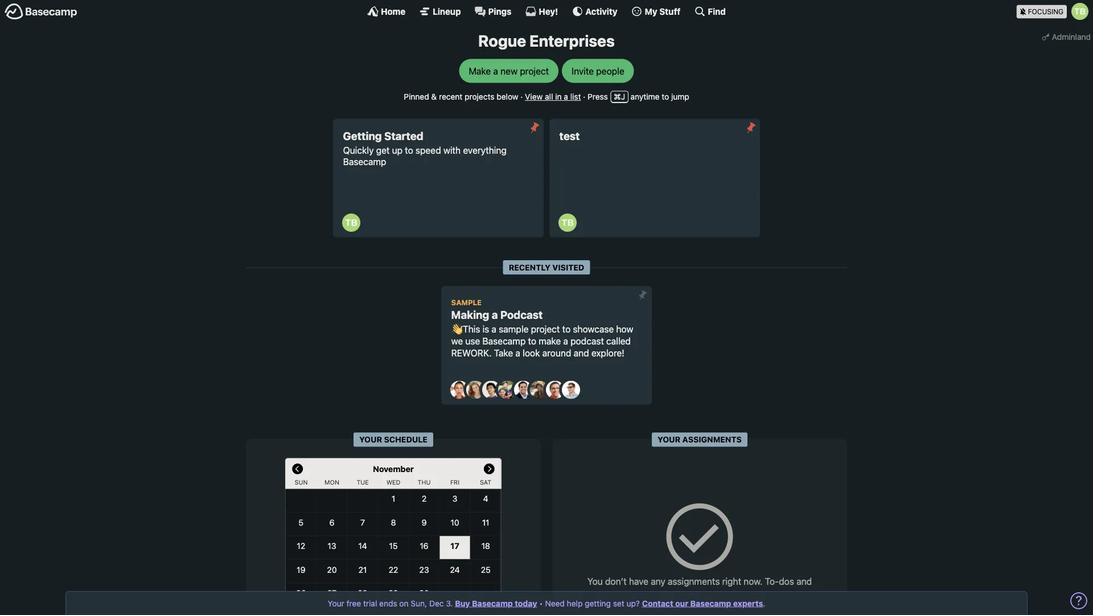 Task type: vqa. For each thing, say whether or not it's contained in the screenshot.
do
no



Task type: locate. For each thing, give the bounding box(es) containing it.
· left view
[[521, 92, 523, 101]]

find
[[708, 6, 726, 16]]

to‑dos
[[765, 576, 794, 587]]

list
[[570, 92, 581, 101]]

nicole katz image
[[530, 381, 548, 399]]

tim burton image inside focusing popup button
[[1072, 3, 1089, 20]]

you don't have any assignments right now. to‑dos and cards assigned to you will show up here.
[[588, 576, 812, 600]]

basecamp inside "getting started quickly get up to speed with everything basecamp"
[[343, 156, 386, 167]]

everything
[[463, 145, 507, 155]]

to
[[662, 92, 669, 101], [405, 145, 413, 155], [563, 324, 571, 335], [528, 336, 537, 346], [682, 590, 690, 600]]

get
[[376, 145, 390, 155]]

1 horizontal spatial up
[[749, 590, 760, 600]]

hey!
[[539, 6, 558, 16]]

sample
[[499, 324, 529, 335]]

1 vertical spatial tim burton image
[[342, 214, 361, 232]]

up
[[392, 145, 403, 155], [749, 590, 760, 600]]

here.
[[762, 590, 783, 600]]

your assignments
[[658, 435, 742, 444]]

1 horizontal spatial and
[[797, 576, 812, 587]]

•
[[539, 599, 543, 608]]

0 horizontal spatial up
[[392, 145, 403, 155]]

your left schedule
[[359, 435, 382, 444]]

victor cooper image
[[562, 381, 580, 399]]

sun,
[[411, 599, 427, 608]]

november
[[373, 464, 414, 474]]

project right new
[[520, 66, 549, 76]]

people
[[596, 66, 625, 76]]

we
[[451, 336, 463, 346]]

assignments
[[668, 576, 720, 587]]

switch accounts image
[[5, 3, 77, 21]]

your schedule
[[359, 435, 428, 444]]

project
[[520, 66, 549, 76], [531, 324, 560, 335]]

your for your schedule
[[359, 435, 382, 444]]

with
[[444, 145, 461, 155]]

1 horizontal spatial tim burton image
[[1072, 3, 1089, 20]]

to down started
[[405, 145, 413, 155]]

basecamp inside sample making a podcast 👋 this is a sample project to showcase how we use basecamp to make a podcast called rework. take a look around and explore!
[[483, 336, 526, 346]]

invite people link
[[562, 59, 634, 83]]

adminland
[[1052, 32, 1091, 41]]

schedule
[[384, 435, 428, 444]]

to up the look
[[528, 336, 537, 346]]

0 vertical spatial and
[[574, 347, 589, 358]]

podcast
[[501, 308, 543, 321]]

a
[[493, 66, 498, 76], [564, 92, 568, 101], [492, 308, 498, 321], [492, 324, 497, 335], [563, 336, 568, 346], [516, 347, 520, 358]]

look
[[523, 347, 540, 358]]

·
[[521, 92, 523, 101], [583, 92, 586, 101]]

to left you at the right bottom of the page
[[682, 590, 690, 600]]

2 horizontal spatial your
[[658, 435, 681, 444]]

up left .
[[749, 590, 760, 600]]

home
[[381, 6, 406, 16]]

will
[[710, 590, 723, 600]]

is
[[483, 324, 489, 335]]

project inside sample making a podcast 👋 this is a sample project to showcase how we use basecamp to make a podcast called rework. take a look around and explore!
[[531, 324, 560, 335]]

tim burton image
[[1072, 3, 1089, 20], [342, 214, 361, 232]]

mon
[[325, 479, 339, 486]]

my stuff button
[[631, 6, 681, 17]]

1 vertical spatial and
[[797, 576, 812, 587]]

this
[[463, 324, 480, 335]]

1 vertical spatial project
[[531, 324, 560, 335]]

speed
[[416, 145, 441, 155]]

and right to‑dos
[[797, 576, 812, 587]]

all
[[545, 92, 553, 101]]

cards
[[617, 590, 640, 600]]

up right 'get'
[[392, 145, 403, 155]]

sat
[[480, 479, 492, 486]]

making
[[451, 308, 489, 321]]

your left assignments
[[658, 435, 681, 444]]

in
[[555, 92, 562, 101]]

getting
[[585, 599, 611, 608]]

thu
[[418, 479, 431, 486]]

1 horizontal spatial your
[[359, 435, 382, 444]]

1 horizontal spatial ·
[[583, 92, 586, 101]]

pinned
[[404, 92, 429, 101]]

take
[[494, 347, 513, 358]]

to inside you don't have any assignments right now. to‑dos and cards assigned to you will show up here.
[[682, 590, 690, 600]]

None submit
[[526, 119, 544, 137], [742, 119, 760, 137], [634, 286, 652, 304], [526, 119, 544, 137], [742, 119, 760, 137], [634, 286, 652, 304]]

dec
[[429, 599, 444, 608]]

buy
[[455, 599, 470, 608]]

adminland link
[[1040, 28, 1093, 45]]

0 horizontal spatial tim burton image
[[342, 214, 361, 232]]

basecamp
[[343, 156, 386, 167], [483, 336, 526, 346], [472, 599, 513, 608], [691, 599, 731, 608]]

josh fiske image
[[514, 381, 533, 399]]

0 vertical spatial project
[[520, 66, 549, 76]]

today
[[515, 599, 537, 608]]

any
[[651, 576, 666, 587]]

pinned & recent projects below · view all in a list
[[404, 92, 581, 101]]

2 · from the left
[[583, 92, 586, 101]]

project up make
[[531, 324, 560, 335]]

· right "list"
[[583, 92, 586, 101]]

a right making
[[492, 308, 498, 321]]

your
[[359, 435, 382, 444], [658, 435, 681, 444], [328, 599, 344, 608]]

and down podcast
[[574, 347, 589, 358]]

activity link
[[572, 6, 618, 17]]

· press
[[583, 92, 608, 101]]

quickly
[[343, 145, 374, 155]]

enterprises
[[530, 31, 615, 50]]

⌘
[[614, 92, 621, 101]]

jared davis image
[[482, 381, 501, 399]]

showcase
[[573, 324, 614, 335]]

0 horizontal spatial ·
[[521, 92, 523, 101]]

to left jump
[[662, 92, 669, 101]]

0 vertical spatial tim burton image
[[1072, 3, 1089, 20]]

use
[[466, 336, 480, 346]]

your left free
[[328, 599, 344, 608]]

0 horizontal spatial and
[[574, 347, 589, 358]]

focusing button
[[1017, 0, 1093, 22]]

and inside you don't have any assignments right now. to‑dos and cards assigned to you will show up here.
[[797, 576, 812, 587]]

1 vertical spatial up
[[749, 590, 760, 600]]

tue
[[357, 479, 369, 486]]

help
[[567, 599, 583, 608]]

make
[[539, 336, 561, 346]]

a right "is"
[[492, 324, 497, 335]]

assignments
[[683, 435, 742, 444]]

0 vertical spatial up
[[392, 145, 403, 155]]

my stuff
[[645, 6, 681, 16]]

find button
[[694, 6, 726, 17]]

experts
[[733, 599, 763, 608]]



Task type: describe. For each thing, give the bounding box(es) containing it.
jennifer young image
[[498, 381, 517, 399]]

on
[[399, 599, 409, 608]]

getting
[[343, 129, 382, 142]]

trial
[[363, 599, 377, 608]]

around
[[543, 347, 571, 358]]

a up around
[[563, 336, 568, 346]]

make
[[469, 66, 491, 76]]

press
[[588, 92, 608, 101]]

invite
[[572, 66, 594, 76]]

free
[[347, 599, 361, 608]]

a right in
[[564, 92, 568, 101]]

annie bryan image
[[450, 381, 469, 399]]

activity
[[586, 6, 618, 16]]

1 · from the left
[[521, 92, 523, 101]]

lineup link
[[419, 6, 461, 17]]

&
[[431, 92, 437, 101]]

view
[[525, 92, 543, 101]]

rogue enterprises
[[478, 31, 615, 50]]

⌘ j anytime to jump
[[614, 92, 690, 101]]

anytime
[[631, 92, 660, 101]]

up inside "getting started quickly get up to speed with everything basecamp"
[[392, 145, 403, 155]]

right
[[722, 576, 742, 587]]

contact
[[642, 599, 674, 608]]

make a new project link
[[459, 59, 559, 83]]

rogue
[[478, 31, 526, 50]]

a left the look
[[516, 347, 520, 358]]

pings
[[488, 6, 512, 16]]

now.
[[744, 576, 763, 587]]

invite people
[[572, 66, 625, 76]]

podcast
[[571, 336, 604, 346]]

called
[[607, 336, 631, 346]]

recent
[[439, 92, 463, 101]]

up inside you don't have any assignments right now. to‑dos and cards assigned to you will show up here.
[[749, 590, 760, 600]]

new
[[501, 66, 518, 76]]

0 horizontal spatial your
[[328, 599, 344, 608]]

sun
[[295, 479, 308, 486]]

to inside "getting started quickly get up to speed with everything basecamp"
[[405, 145, 413, 155]]

ends
[[379, 599, 397, 608]]

👋
[[451, 324, 461, 335]]

j
[[621, 92, 625, 101]]

pings button
[[475, 6, 512, 17]]

steve marsh image
[[546, 381, 564, 399]]

started
[[384, 129, 424, 142]]

fri
[[450, 479, 460, 486]]

main element
[[0, 0, 1093, 22]]

need
[[545, 599, 565, 608]]

have
[[629, 576, 649, 587]]

cheryl walters image
[[466, 381, 485, 399]]

to up podcast
[[563, 324, 571, 335]]

up?
[[627, 599, 640, 608]]

recently
[[509, 263, 551, 272]]

getting started quickly get up to speed with everything basecamp
[[343, 129, 507, 167]]

explore!
[[592, 347, 625, 358]]

rework.
[[451, 347, 492, 358]]

your free trial ends on sun, dec  3. buy basecamp today • need help getting set up? contact our basecamp experts .
[[328, 599, 766, 608]]

projects
[[465, 92, 495, 101]]

wed
[[386, 479, 401, 486]]

how
[[616, 324, 634, 335]]

tim burton image
[[559, 214, 577, 232]]

home link
[[367, 6, 406, 17]]

sample
[[451, 298, 482, 307]]

a left new
[[493, 66, 498, 76]]

recently visited
[[509, 263, 584, 272]]

you
[[588, 576, 603, 587]]

your for your assignments
[[658, 435, 681, 444]]

focusing
[[1028, 8, 1064, 16]]

test link
[[550, 119, 760, 237]]

jump
[[671, 92, 690, 101]]

show
[[725, 590, 747, 600]]

don't
[[605, 576, 627, 587]]

view all in a list link
[[525, 92, 581, 101]]

set
[[613, 599, 625, 608]]

visited
[[553, 263, 584, 272]]

and inside sample making a podcast 👋 this is a sample project to showcase how we use basecamp to make a podcast called rework. take a look around and explore!
[[574, 347, 589, 358]]

make a new project
[[469, 66, 549, 76]]

below
[[497, 92, 519, 101]]

assigned
[[642, 590, 679, 600]]

stuff
[[660, 6, 681, 16]]

lineup
[[433, 6, 461, 16]]

3.
[[446, 599, 453, 608]]

hey! button
[[525, 6, 558, 17]]

contact our basecamp experts link
[[642, 599, 763, 608]]



